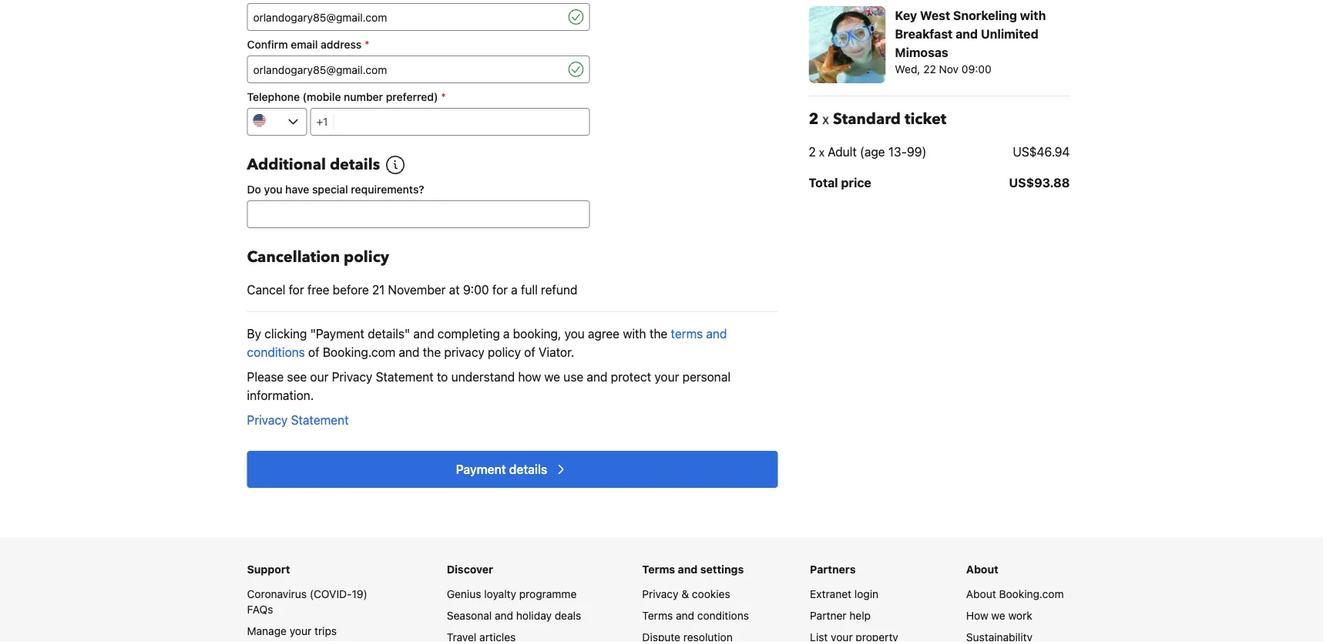Task type: locate. For each thing, give the bounding box(es) containing it.
1 vertical spatial 2
[[809, 145, 816, 159]]

0 vertical spatial 𝗑
[[823, 109, 830, 130]]

work
[[1009, 609, 1033, 622]]

with right the agree
[[623, 326, 647, 341]]

0 vertical spatial conditions
[[247, 345, 305, 360]]

1 vertical spatial booking.com
[[1000, 588, 1064, 601]]

* right address
[[365, 38, 370, 51]]

booking.com for of
[[323, 345, 396, 360]]

us$46.94
[[1013, 145, 1070, 159]]

at
[[449, 283, 460, 297]]

1 vertical spatial terms
[[643, 609, 673, 622]]

details
[[330, 154, 380, 175], [509, 462, 548, 477]]

privacy statement
[[247, 413, 349, 427]]

0 horizontal spatial conditions
[[247, 345, 305, 360]]

conditions for terms and conditions
[[247, 345, 305, 360]]

about booking.com link
[[967, 588, 1064, 601]]

21
[[372, 283, 385, 297]]

privacy left the & at the bottom right of page
[[643, 588, 679, 601]]

your right protect
[[655, 370, 680, 384]]

privacy statement link
[[247, 413, 349, 427]]

1 horizontal spatial booking.com
[[1000, 588, 1064, 601]]

telephone (mobile number preferred) *
[[247, 91, 446, 103]]

viator.
[[539, 345, 575, 360]]

0 horizontal spatial details
[[330, 154, 380, 175]]

0 horizontal spatial the
[[423, 345, 441, 360]]

conditions down cookies
[[698, 609, 749, 622]]

you
[[264, 183, 283, 196], [565, 326, 585, 341]]

1 horizontal spatial policy
[[488, 345, 521, 360]]

0 horizontal spatial your
[[290, 625, 312, 638]]

the left the terms
[[650, 326, 668, 341]]

a left full
[[511, 283, 518, 297]]

1 horizontal spatial the
[[650, 326, 668, 341]]

0 horizontal spatial *
[[365, 38, 370, 51]]

1 about from the top
[[967, 563, 999, 576]]

0 vertical spatial a
[[511, 283, 518, 297]]

1 vertical spatial 𝗑
[[819, 145, 825, 159]]

about for about booking.com
[[967, 588, 997, 601]]

1 vertical spatial *
[[441, 91, 446, 103]]

completing
[[438, 326, 500, 341]]

1 horizontal spatial your
[[655, 370, 680, 384]]

1 horizontal spatial conditions
[[698, 609, 749, 622]]

1 2 from the top
[[809, 109, 819, 130]]

payment
[[456, 462, 506, 477]]

terms
[[643, 563, 675, 576], [643, 609, 673, 622]]

0 vertical spatial privacy
[[332, 370, 373, 384]]

22
[[924, 63, 937, 76]]

details for additional details
[[330, 154, 380, 175]]

free
[[307, 283, 330, 297]]

seasonal and holiday deals link
[[447, 609, 581, 622]]

1 vertical spatial conditions
[[698, 609, 749, 622]]

1 vertical spatial your
[[290, 625, 312, 638]]

and down the snorkeling
[[956, 27, 978, 41]]

𝗑 up adult
[[823, 109, 830, 130]]

partner help
[[810, 609, 871, 622]]

about for about
[[967, 563, 999, 576]]

0 vertical spatial *
[[365, 38, 370, 51]]

0 vertical spatial 2
[[809, 109, 819, 130]]

1 horizontal spatial *
[[441, 91, 446, 103]]

of booking.com and the privacy policy of viator.
[[305, 345, 575, 360]]

key
[[895, 8, 918, 23]]

1 vertical spatial a
[[503, 326, 510, 341]]

statement left to
[[376, 370, 434, 384]]

with up unlimited
[[1021, 8, 1046, 23]]

please see our privacy statement to understand how we use and protect your personal information.
[[247, 370, 731, 403]]

the
[[650, 326, 668, 341], [423, 345, 441, 360]]

1 horizontal spatial details
[[509, 462, 548, 477]]

0 horizontal spatial booking.com
[[323, 345, 396, 360]]

+1
[[316, 115, 328, 128]]

statement inside 'please see our privacy statement to understand how we use and protect your personal information.'
[[376, 370, 434, 384]]

0 vertical spatial with
[[1021, 8, 1046, 23]]

by
[[247, 326, 261, 341]]

09:00
[[962, 63, 992, 76]]

payment details button
[[247, 451, 778, 488]]

0 vertical spatial we
[[545, 370, 561, 384]]

privacy
[[332, 370, 373, 384], [247, 413, 288, 427], [643, 588, 679, 601]]

0 horizontal spatial policy
[[344, 247, 389, 268]]

additional
[[247, 154, 326, 175]]

1 vertical spatial privacy
[[247, 413, 288, 427]]

0 vertical spatial your
[[655, 370, 680, 384]]

breakfast
[[895, 27, 953, 41]]

unlimited
[[981, 27, 1039, 41]]

see
[[287, 370, 307, 384]]

for right 9:00
[[493, 283, 508, 297]]

adult
[[828, 145, 857, 159]]

0 vertical spatial about
[[967, 563, 999, 576]]

2 about from the top
[[967, 588, 997, 601]]

*
[[365, 38, 370, 51], [441, 91, 446, 103]]

and inside 'please see our privacy statement to understand how we use and protect your personal information.'
[[587, 370, 608, 384]]

privacy down information.
[[247, 413, 288, 427]]

1 horizontal spatial for
[[493, 283, 508, 297]]

𝗑 for adult
[[819, 145, 825, 159]]

1 terms from the top
[[643, 563, 675, 576]]

1 vertical spatial policy
[[488, 345, 521, 360]]

about
[[967, 563, 999, 576], [967, 588, 997, 601]]

we right how
[[992, 609, 1006, 622]]

protect
[[611, 370, 652, 384]]

of up our
[[308, 345, 320, 360]]

have
[[285, 183, 309, 196]]

0 vertical spatial details
[[330, 154, 380, 175]]

policy
[[344, 247, 389, 268], [488, 345, 521, 360]]

and right the terms
[[707, 326, 727, 341]]

before
[[333, 283, 369, 297]]

cancellation
[[247, 247, 340, 268]]

extranet login link
[[810, 588, 879, 601]]

requirements?
[[351, 183, 424, 196]]

us$93.88
[[1009, 175, 1070, 190]]

1 for from the left
[[289, 283, 304, 297]]

1 vertical spatial details
[[509, 462, 548, 477]]

booking.com down "payment
[[323, 345, 396, 360]]

booking.com
[[323, 345, 396, 360], [1000, 588, 1064, 601]]

terms up the privacy & cookies
[[643, 563, 675, 576]]

statement
[[376, 370, 434, 384], [291, 413, 349, 427]]

privacy right our
[[332, 370, 373, 384]]

your left trips on the bottom left of the page
[[290, 625, 312, 638]]

statement down our
[[291, 413, 349, 427]]

and right use
[[587, 370, 608, 384]]

policy up 21
[[344, 247, 389, 268]]

discover
[[447, 563, 493, 576]]

details right payment
[[509, 462, 548, 477]]

coronavirus (covid-19) faqs
[[247, 588, 368, 616]]

0 vertical spatial terms
[[643, 563, 675, 576]]

a left 'booking,'
[[503, 326, 510, 341]]

with
[[1021, 8, 1046, 23], [623, 326, 647, 341]]

and down the & at the bottom right of page
[[676, 609, 695, 622]]

booking.com up work
[[1000, 588, 1064, 601]]

conditions down clicking
[[247, 345, 305, 360]]

the up to
[[423, 345, 441, 360]]

total
[[809, 175, 838, 190]]

2 2 from the top
[[809, 145, 816, 159]]

please
[[247, 370, 284, 384]]

0 horizontal spatial you
[[264, 183, 283, 196]]

about up about booking.com
[[967, 563, 999, 576]]

2 vertical spatial privacy
[[643, 588, 679, 601]]

we
[[545, 370, 561, 384], [992, 609, 1006, 622]]

13-
[[889, 145, 907, 159]]

your inside 'please see our privacy statement to understand how we use and protect your personal information.'
[[655, 370, 680, 384]]

for
[[289, 283, 304, 297], [493, 283, 508, 297]]

programme
[[519, 588, 577, 601]]

0 horizontal spatial a
[[503, 326, 510, 341]]

0 horizontal spatial we
[[545, 370, 561, 384]]

about up how
[[967, 588, 997, 601]]

terms down privacy & cookies link
[[643, 609, 673, 622]]

you up viator.
[[565, 326, 585, 341]]

0 horizontal spatial statement
[[291, 413, 349, 427]]

details inside payment details button
[[509, 462, 548, 477]]

for left free
[[289, 283, 304, 297]]

seasonal and holiday deals
[[447, 609, 581, 622]]

1 horizontal spatial statement
[[376, 370, 434, 384]]

0 vertical spatial booking.com
[[323, 345, 396, 360]]

help
[[850, 609, 871, 622]]

* up telephone (mobile number preferred) telephone field
[[441, 91, 446, 103]]

2 left adult
[[809, 145, 816, 159]]

you right do
[[264, 183, 283, 196]]

key west snorkeling with breakfast and unlimited mimosas wed, 22 nov 09:00
[[895, 8, 1046, 76]]

how
[[518, 370, 541, 384]]

0 vertical spatial statement
[[376, 370, 434, 384]]

policy up understand
[[488, 345, 521, 360]]

cancel
[[247, 283, 286, 297]]

november
[[388, 283, 446, 297]]

&
[[682, 588, 689, 601]]

0 vertical spatial you
[[264, 183, 283, 196]]

by clicking "payment details" and completing a booking, you agree with the
[[247, 326, 671, 341]]

1 horizontal spatial with
[[1021, 8, 1046, 23]]

genius loyalty programme link
[[447, 588, 577, 601]]

how we work
[[967, 609, 1033, 622]]

𝗑
[[823, 109, 830, 130], [819, 145, 825, 159]]

confirm email address *
[[247, 38, 370, 51]]

1 vertical spatial you
[[565, 326, 585, 341]]

1 vertical spatial we
[[992, 609, 1006, 622]]

details for payment details
[[509, 462, 548, 477]]

and up of booking.com and the privacy policy of viator.
[[414, 326, 434, 341]]

0 horizontal spatial privacy
[[247, 413, 288, 427]]

conditions inside 'terms and conditions'
[[247, 345, 305, 360]]

0 horizontal spatial with
[[623, 326, 647, 341]]

of down 'booking,'
[[524, 345, 536, 360]]

details up do you have special requirements?
[[330, 154, 380, 175]]

trips
[[315, 625, 337, 638]]

1 horizontal spatial you
[[565, 326, 585, 341]]

we left use
[[545, 370, 561, 384]]

information.
[[247, 388, 314, 403]]

1 vertical spatial statement
[[291, 413, 349, 427]]

1 vertical spatial the
[[423, 345, 441, 360]]

and inside key west snorkeling with breakfast and unlimited mimosas wed, 22 nov 09:00
[[956, 27, 978, 41]]

1 vertical spatial about
[[967, 588, 997, 601]]

use
[[564, 370, 584, 384]]

a
[[511, 283, 518, 297], [503, 326, 510, 341]]

(covid-
[[310, 588, 352, 601]]

2 terms from the top
[[643, 609, 673, 622]]

0 vertical spatial the
[[650, 326, 668, 341]]

2 horizontal spatial privacy
[[643, 588, 679, 601]]

0 horizontal spatial for
[[289, 283, 304, 297]]

2 left standard
[[809, 109, 819, 130]]

settings
[[701, 563, 744, 576]]

1 horizontal spatial privacy
[[332, 370, 373, 384]]

1 horizontal spatial of
[[524, 345, 536, 360]]

0 horizontal spatial of
[[308, 345, 320, 360]]

None email field
[[247, 3, 565, 31], [247, 56, 565, 83], [247, 3, 565, 31], [247, 56, 565, 83]]

ticket
[[905, 109, 947, 130]]

"payment
[[310, 326, 365, 341]]

𝗑 left adult
[[819, 145, 825, 159]]



Task type: describe. For each thing, give the bounding box(es) containing it.
2 𝗑 standard ticket
[[809, 109, 947, 130]]

price
[[841, 175, 872, 190]]

coronavirus (covid-19) faqs link
[[247, 588, 368, 616]]

and up privacy & cookies link
[[678, 563, 698, 576]]

west
[[920, 8, 951, 23]]

coronavirus
[[247, 588, 307, 601]]

special
[[312, 183, 348, 196]]

mimosas
[[895, 45, 949, 60]]

faqs
[[247, 603, 273, 616]]

9:00
[[463, 283, 489, 297]]

do you have special requirements?
[[247, 183, 424, 196]]

terms and conditions link
[[247, 326, 727, 360]]

personal
[[683, 370, 731, 384]]

1 horizontal spatial a
[[511, 283, 518, 297]]

do
[[247, 183, 261, 196]]

details"
[[368, 326, 410, 341]]

email
[[291, 38, 318, 51]]

conditions for terms and conditions
[[698, 609, 749, 622]]

terms for terms and settings
[[643, 563, 675, 576]]

cookies
[[692, 588, 731, 601]]

telephone
[[247, 91, 300, 103]]

genius loyalty programme
[[447, 588, 577, 601]]

privacy inside 'please see our privacy statement to understand how we use and protect your personal information.'
[[332, 370, 373, 384]]

agree
[[588, 326, 620, 341]]

booking.com for about
[[1000, 588, 1064, 601]]

with inside key west snorkeling with breakfast and unlimited mimosas wed, 22 nov 09:00
[[1021, 8, 1046, 23]]

confirm
[[247, 38, 288, 51]]

refund
[[541, 283, 578, 297]]

privacy & cookies link
[[643, 588, 731, 601]]

and down loyalty
[[495, 609, 513, 622]]

wed,
[[895, 63, 921, 76]]

support
[[247, 563, 290, 576]]

2 for 2 𝗑 adult  (age 13-99)
[[809, 145, 816, 159]]

privacy & cookies
[[643, 588, 731, 601]]

terms and conditions
[[247, 326, 727, 360]]

partner help link
[[810, 609, 871, 622]]

number
[[344, 91, 383, 103]]

to
[[437, 370, 448, 384]]

deals
[[555, 609, 581, 622]]

booking,
[[513, 326, 562, 341]]

2 for 2 𝗑 standard ticket
[[809, 109, 819, 130]]

address
[[321, 38, 362, 51]]

Do you have special requirements? field
[[247, 200, 590, 228]]

manage
[[247, 625, 287, 638]]

1 of from the left
[[308, 345, 320, 360]]

cancellation policy
[[247, 247, 389, 268]]

𝗑 for standard
[[823, 109, 830, 130]]

genius
[[447, 588, 481, 601]]

manage your trips link
[[247, 625, 337, 638]]

and down "details""
[[399, 345, 420, 360]]

(mobile
[[303, 91, 341, 103]]

snorkeling
[[954, 8, 1018, 23]]

preferred)
[[386, 91, 438, 103]]

additional details
[[247, 154, 380, 175]]

terms and settings
[[643, 563, 744, 576]]

holiday
[[516, 609, 552, 622]]

Telephone (mobile number preferred) telephone field
[[334, 108, 590, 136]]

0 vertical spatial policy
[[344, 247, 389, 268]]

loyalty
[[484, 588, 517, 601]]

seasonal
[[447, 609, 492, 622]]

privacy
[[444, 345, 485, 360]]

and inside 'terms and conditions'
[[707, 326, 727, 341]]

privacy for privacy & cookies
[[643, 588, 679, 601]]

(age
[[860, 145, 886, 159]]

understand
[[451, 370, 515, 384]]

1 horizontal spatial we
[[992, 609, 1006, 622]]

about booking.com
[[967, 588, 1064, 601]]

manage your trips
[[247, 625, 337, 638]]

2 for from the left
[[493, 283, 508, 297]]

partners
[[810, 563, 856, 576]]

how we work link
[[967, 609, 1033, 622]]

1 vertical spatial with
[[623, 326, 647, 341]]

cancel for free before 21 november at 9:00 for a full refund
[[247, 283, 578, 297]]

2 of from the left
[[524, 345, 536, 360]]

terms for terms and conditions
[[643, 609, 673, 622]]

standard
[[833, 109, 901, 130]]

terms and conditions link
[[643, 609, 749, 622]]

extranet login
[[810, 588, 879, 601]]

login
[[855, 588, 879, 601]]

privacy for privacy statement
[[247, 413, 288, 427]]

partner
[[810, 609, 847, 622]]

2 𝗑 adult  (age 13-99)
[[809, 145, 927, 159]]

we inside 'please see our privacy statement to understand how we use and protect your personal information.'
[[545, 370, 561, 384]]



Task type: vqa. For each thing, say whether or not it's contained in the screenshot.
rated very good 'element' associated with #3
no



